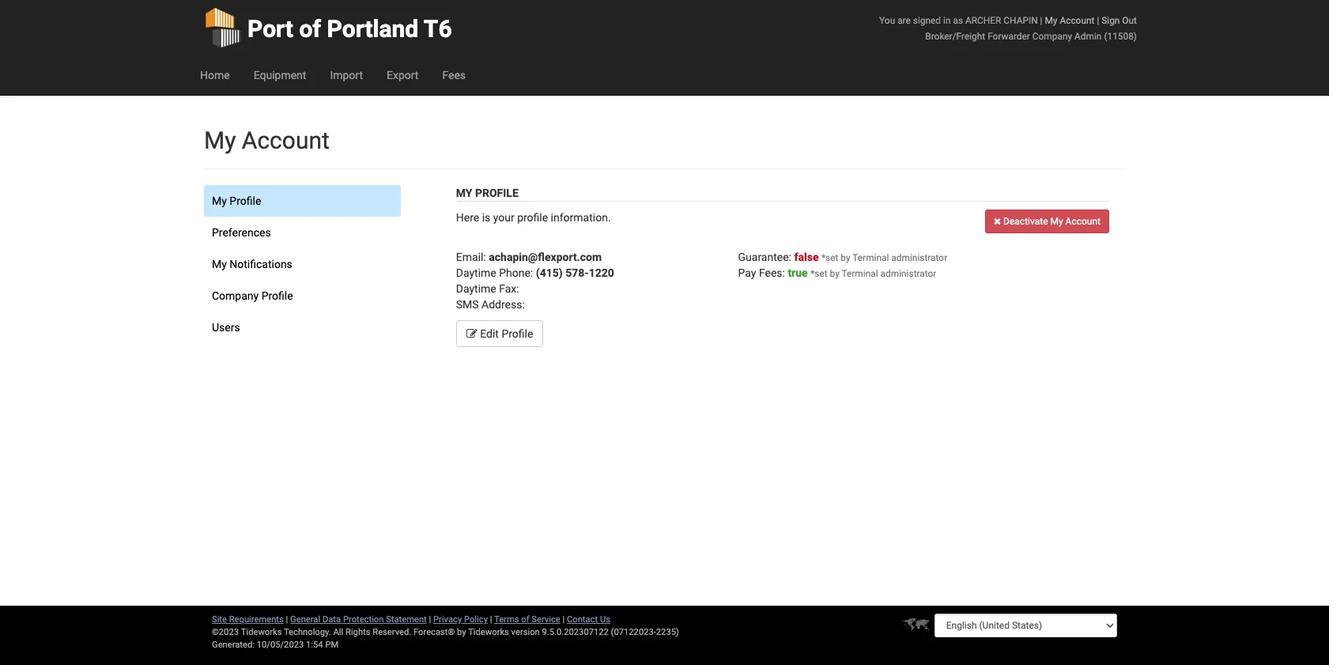 Task type: locate. For each thing, give the bounding box(es) containing it.
version
[[511, 627, 540, 637]]

privacy policy link
[[433, 614, 488, 625]]

statement
[[386, 614, 427, 625]]

0 horizontal spatial of
[[299, 15, 321, 43]]

forecast®
[[414, 627, 455, 637]]

account right deactivate
[[1066, 216, 1101, 227]]

forwarder
[[988, 31, 1030, 42]]

sms
[[456, 298, 479, 311]]

by right true
[[830, 268, 840, 279]]

pay
[[738, 266, 756, 279]]

you
[[879, 15, 895, 26]]

of up "version"
[[521, 614, 529, 625]]

1 horizontal spatial of
[[521, 614, 529, 625]]

0 horizontal spatial by
[[457, 627, 466, 637]]

here is your profile information.
[[456, 211, 611, 224]]

terminal right true
[[842, 268, 878, 279]]

pm
[[325, 640, 339, 650]]

profile right edit
[[502, 327, 533, 340]]

administrator
[[891, 252, 947, 263], [881, 268, 937, 279]]

0 vertical spatial account
[[1060, 15, 1095, 26]]

of
[[299, 15, 321, 43], [521, 614, 529, 625]]

my account
[[204, 127, 330, 154]]

guarantee: false *set by terminal administrator pay fees: true *set by terminal administrator
[[738, 251, 947, 279]]

edit profile
[[477, 327, 533, 340]]

are
[[898, 15, 911, 26]]

1 vertical spatial by
[[830, 268, 840, 279]]

0 vertical spatial by
[[841, 252, 851, 263]]

| left the general at the bottom left of page
[[286, 614, 288, 625]]

my profile up is
[[456, 187, 519, 199]]

fees:
[[759, 266, 785, 279]]

company down my account link
[[1033, 31, 1072, 42]]

0 horizontal spatial company
[[212, 289, 259, 302]]

0 vertical spatial company
[[1033, 31, 1072, 42]]

0 vertical spatial daytime
[[456, 266, 496, 279]]

terminal right false
[[853, 252, 889, 263]]

2 horizontal spatial by
[[841, 252, 851, 263]]

company
[[1033, 31, 1072, 42], [212, 289, 259, 302]]

*set right false
[[822, 252, 838, 263]]

my profile for preferences
[[212, 195, 261, 207]]

| right chapin
[[1040, 15, 1043, 26]]

export
[[387, 69, 419, 81]]

profile
[[475, 187, 519, 199], [230, 195, 261, 207], [261, 289, 293, 302], [502, 327, 533, 340]]

protection
[[343, 614, 384, 625]]

by down privacy policy link
[[457, 627, 466, 637]]

my right deactivate
[[1050, 216, 1063, 227]]

1 horizontal spatial company
[[1033, 31, 1072, 42]]

of inside site requirements | general data protection statement | privacy policy | terms of service | contact us ©2023 tideworks technology. all rights reserved. forecast® by tideworks version 9.5.0.202307122 (07122023-2235) generated: 10/05/2023 1:54 pm
[[521, 614, 529, 625]]

of right port
[[299, 15, 321, 43]]

profile
[[517, 211, 548, 224]]

1 vertical spatial of
[[521, 614, 529, 625]]

daytime up sms
[[456, 282, 496, 295]]

578-
[[565, 266, 589, 279]]

2 vertical spatial account
[[1066, 216, 1101, 227]]

tideworks
[[468, 627, 509, 637]]

us
[[600, 614, 610, 625]]

0 vertical spatial of
[[299, 15, 321, 43]]

account inside button
[[1066, 216, 1101, 227]]

false
[[794, 251, 819, 263]]

notifications
[[230, 258, 292, 270]]

daytime
[[456, 266, 496, 279], [456, 282, 496, 295]]

terms of service link
[[494, 614, 560, 625]]

0 horizontal spatial my profile
[[212, 195, 261, 207]]

*set down false
[[811, 268, 828, 279]]

(07122023-
[[611, 627, 656, 637]]

preferences
[[212, 226, 271, 239]]

generated:
[[212, 640, 255, 650]]

archer
[[965, 15, 1001, 26]]

phone:
[[499, 266, 533, 279]]

admin
[[1075, 31, 1102, 42]]

technology.
[[284, 627, 331, 637]]

|
[[1040, 15, 1043, 26], [1097, 15, 1099, 26], [286, 614, 288, 625], [429, 614, 431, 625], [490, 614, 492, 625], [563, 614, 565, 625]]

account
[[1060, 15, 1095, 26], [242, 127, 330, 154], [1066, 216, 1101, 227]]

my profile up preferences
[[212, 195, 261, 207]]

home
[[200, 69, 230, 81]]

*set
[[822, 252, 838, 263], [811, 268, 828, 279]]

1 horizontal spatial by
[[830, 268, 840, 279]]

my
[[1045, 15, 1058, 26], [204, 127, 236, 154], [456, 187, 472, 199], [212, 195, 227, 207], [1050, 216, 1063, 227], [212, 258, 227, 270]]

fees button
[[430, 55, 478, 95]]

account inside you are signed in as archer chapin | my account | sign out broker/freight forwarder company admin (11508)
[[1060, 15, 1095, 26]]

account down equipment popup button
[[242, 127, 330, 154]]

here
[[456, 211, 479, 224]]

equipment
[[254, 69, 306, 81]]

site requirements | general data protection statement | privacy policy | terms of service | contact us ©2023 tideworks technology. all rights reserved. forecast® by tideworks version 9.5.0.202307122 (07122023-2235) generated: 10/05/2023 1:54 pm
[[212, 614, 679, 650]]

profile up your
[[475, 187, 519, 199]]

requirements
[[229, 614, 284, 625]]

you are signed in as archer chapin | my account | sign out broker/freight forwarder company admin (11508)
[[879, 15, 1137, 42]]

by right false
[[841, 252, 851, 263]]

1 horizontal spatial my profile
[[456, 187, 519, 199]]

terminal
[[853, 252, 889, 263], [842, 268, 878, 279]]

my right chapin
[[1045, 15, 1058, 26]]

company up users
[[212, 289, 259, 302]]

daytime down email:
[[456, 266, 496, 279]]

by
[[841, 252, 851, 263], [830, 268, 840, 279], [457, 627, 466, 637]]

contact us link
[[567, 614, 610, 625]]

guarantee:
[[738, 251, 792, 263]]

1 vertical spatial administrator
[[881, 268, 937, 279]]

1 daytime from the top
[[456, 266, 496, 279]]

2 vertical spatial by
[[457, 627, 466, 637]]

account up admin
[[1060, 15, 1095, 26]]

1 vertical spatial daytime
[[456, 282, 496, 295]]

my account link
[[1045, 15, 1095, 26]]

my profile
[[456, 187, 519, 199], [212, 195, 261, 207]]

1220
[[589, 266, 614, 279]]

my profile for here is your profile information.
[[456, 187, 519, 199]]

information.
[[551, 211, 611, 224]]

import button
[[318, 55, 375, 95]]

all
[[333, 627, 343, 637]]

chapin
[[1004, 15, 1038, 26]]



Task type: vqa. For each thing, say whether or not it's contained in the screenshot.
password?
no



Task type: describe. For each thing, give the bounding box(es) containing it.
deactivate
[[1004, 216, 1048, 227]]

signed
[[913, 15, 941, 26]]

general
[[290, 614, 320, 625]]

my down home
[[204, 127, 236, 154]]

fax:
[[499, 282, 519, 295]]

as
[[953, 15, 963, 26]]

1:54
[[306, 640, 323, 650]]

service
[[532, 614, 560, 625]]

is
[[482, 211, 490, 224]]

my down preferences
[[212, 258, 227, 270]]

out
[[1122, 15, 1137, 26]]

edit profile button
[[456, 320, 544, 347]]

| left "sign"
[[1097, 15, 1099, 26]]

sign out link
[[1102, 15, 1137, 26]]

rights
[[346, 627, 370, 637]]

port of portland t6
[[248, 15, 452, 43]]

site requirements link
[[212, 614, 284, 625]]

my inside button
[[1050, 216, 1063, 227]]

0 vertical spatial terminal
[[853, 252, 889, 263]]

profile up preferences
[[230, 195, 261, 207]]

equipment button
[[242, 55, 318, 95]]

portland
[[327, 15, 419, 43]]

0 vertical spatial *set
[[822, 252, 838, 263]]

broker/freight
[[925, 31, 985, 42]]

| up tideworks
[[490, 614, 492, 625]]

profile down notifications in the left of the page
[[261, 289, 293, 302]]

9.5.0.202307122
[[542, 627, 609, 637]]

(415)
[[536, 266, 563, 279]]

2 daytime from the top
[[456, 282, 496, 295]]

achapin@flexport.com
[[489, 251, 602, 263]]

terms
[[494, 614, 519, 625]]

users
[[212, 321, 240, 334]]

10/05/2023
[[257, 640, 304, 650]]

policy
[[464, 614, 488, 625]]

deactivate my account button
[[985, 210, 1109, 233]]

contact
[[567, 614, 598, 625]]

port of portland t6 link
[[204, 0, 452, 55]]

edit
[[480, 327, 499, 340]]

| up forecast®
[[429, 614, 431, 625]]

your
[[493, 211, 515, 224]]

company profile
[[212, 289, 293, 302]]

2235)
[[656, 627, 679, 637]]

t6
[[424, 15, 452, 43]]

1 vertical spatial terminal
[[842, 268, 878, 279]]

company inside you are signed in as archer chapin | my account | sign out broker/freight forwarder company admin (11508)
[[1033, 31, 1072, 42]]

general data protection statement link
[[290, 614, 427, 625]]

import
[[330, 69, 363, 81]]

home button
[[188, 55, 242, 95]]

0 vertical spatial administrator
[[891, 252, 947, 263]]

reserved.
[[373, 627, 411, 637]]

port
[[248, 15, 293, 43]]

privacy
[[433, 614, 462, 625]]

1 vertical spatial account
[[242, 127, 330, 154]]

by inside site requirements | general data protection statement | privacy policy | terms of service | contact us ©2023 tideworks technology. all rights reserved. forecast® by tideworks version 9.5.0.202307122 (07122023-2235) generated: 10/05/2023 1:54 pm
[[457, 627, 466, 637]]

my inside you are signed in as archer chapin | my account | sign out broker/freight forwarder company admin (11508)
[[1045, 15, 1058, 26]]

address:
[[482, 298, 525, 311]]

true
[[788, 266, 808, 279]]

©2023 tideworks
[[212, 627, 282, 637]]

| up 9.5.0.202307122
[[563, 614, 565, 625]]

1 vertical spatial *set
[[811, 268, 828, 279]]

times image
[[994, 217, 1001, 226]]

site
[[212, 614, 227, 625]]

data
[[323, 614, 341, 625]]

my notifications
[[212, 258, 292, 270]]

1 vertical spatial company
[[212, 289, 259, 302]]

email:
[[456, 251, 486, 263]]

my up here
[[456, 187, 472, 199]]

fees
[[442, 69, 466, 81]]

export button
[[375, 55, 430, 95]]

sign
[[1102, 15, 1120, 26]]

deactivate my account
[[1001, 216, 1101, 227]]

pencil square o image
[[466, 328, 477, 339]]

my up preferences
[[212, 195, 227, 207]]

(11508)
[[1104, 31, 1137, 42]]

email: achapin@flexport.com daytime phone: (415) 578-1220 daytime fax: sms address:
[[456, 251, 614, 311]]

profile inside edit profile button
[[502, 327, 533, 340]]

in
[[943, 15, 951, 26]]



